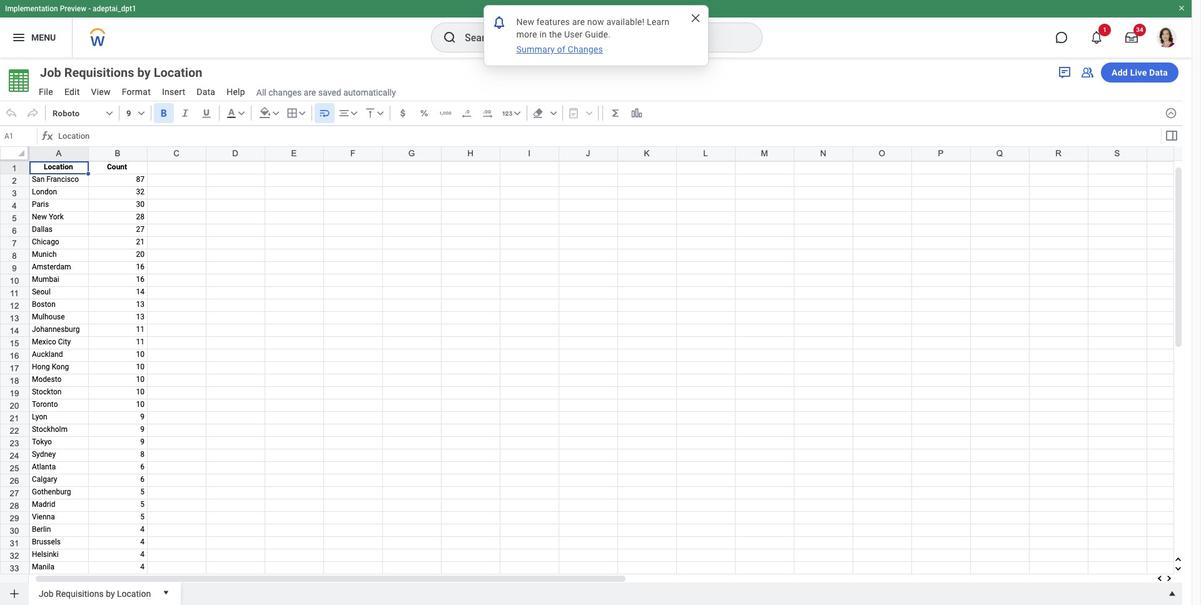 Task type: locate. For each thing, give the bounding box(es) containing it.
0 vertical spatial location
[[154, 65, 202, 80]]

profile logan mcneil image
[[1157, 28, 1177, 50]]

0 vertical spatial data
[[1150, 68, 1168, 78]]

34 button
[[1118, 24, 1147, 51]]

1 vertical spatial job
[[39, 589, 54, 599]]

of
[[557, 44, 566, 54]]

adeptai_dpt1
[[93, 4, 136, 13]]

chevron down small image left align top image
[[348, 107, 360, 120]]

by for second job requisitions by location button from the bottom
[[137, 65, 151, 80]]

0 horizontal spatial data
[[197, 87, 215, 97]]

0 vertical spatial job
[[40, 65, 61, 80]]

1 chevron down small image from the left
[[296, 107, 308, 120]]

location left caret down small "icon"
[[117, 589, 151, 599]]

2 chevron down small image from the left
[[348, 107, 360, 120]]

1 vertical spatial job requisitions by location
[[39, 589, 151, 599]]

by
[[137, 65, 151, 80], [106, 589, 115, 599]]

1 horizontal spatial by
[[137, 65, 151, 80]]

menus menu bar
[[33, 83, 251, 103]]

caret down small image
[[160, 587, 172, 600]]

are up user at the top left of the page
[[572, 17, 585, 27]]

chevron down small image for align center image on the left of page
[[348, 107, 360, 120]]

in
[[540, 29, 547, 39]]

data up underline icon
[[197, 87, 215, 97]]

9
[[126, 109, 131, 118]]

1 vertical spatial by
[[106, 589, 115, 599]]

all
[[256, 87, 266, 97]]

new features are now available! learn more in the user guide. summary of changes
[[517, 17, 672, 54]]

0 vertical spatial by
[[137, 65, 151, 80]]

add live data
[[1112, 68, 1168, 78]]

by left caret down small "icon"
[[106, 589, 115, 599]]

chevron down small image
[[296, 107, 308, 120], [348, 107, 360, 120], [374, 107, 387, 120], [547, 107, 560, 120]]

1 chevron down small image from the left
[[103, 107, 116, 120]]

notifications large image
[[1091, 31, 1103, 44]]

x image
[[689, 12, 702, 24]]

1 vertical spatial data
[[197, 87, 215, 97]]

chevron down small image
[[103, 107, 116, 120], [135, 107, 148, 120], [235, 107, 248, 120], [270, 107, 282, 120], [511, 107, 524, 120]]

location
[[154, 65, 202, 80], [117, 589, 151, 599]]

chevron down small image right eraser image
[[547, 107, 560, 120]]

add
[[1112, 68, 1128, 78]]

saved
[[318, 87, 341, 97]]

notifications image
[[492, 15, 507, 30]]

now
[[588, 17, 604, 27]]

job for second job requisitions by location button from the bottom
[[40, 65, 61, 80]]

roboto button
[[48, 103, 116, 123]]

requisitions for second job requisitions by location button from the bottom
[[64, 65, 134, 80]]

job
[[40, 65, 61, 80], [39, 589, 54, 599]]

1 vertical spatial location
[[117, 589, 151, 599]]

toolbar container region
[[0, 101, 1160, 126]]

1 horizontal spatial location
[[154, 65, 202, 80]]

fx image
[[40, 129, 55, 144]]

2 chevron down small image from the left
[[135, 107, 148, 120]]

available!
[[607, 17, 645, 27]]

align center image
[[338, 107, 350, 120]]

requisitions
[[64, 65, 134, 80], [56, 589, 104, 599]]

chevron down small image left text wrap image
[[296, 107, 308, 120]]

data right 'live'
[[1150, 68, 1168, 78]]

chevron down small image left eraser image
[[511, 107, 524, 120]]

job up file
[[40, 65, 61, 80]]

Formula Bar text field
[[55, 128, 1160, 145]]

location for second job requisitions by location button from the bottom
[[154, 65, 202, 80]]

thousands comma image
[[439, 107, 452, 120]]

1 vertical spatial requisitions
[[56, 589, 104, 599]]

italics image
[[179, 107, 191, 120]]

chevron down small image down help
[[235, 107, 248, 120]]

data inside 'button'
[[1150, 68, 1168, 78]]

data inside menus menu bar
[[197, 87, 215, 97]]

view
[[91, 87, 111, 97]]

0 horizontal spatial location
[[117, 589, 151, 599]]

location up insert
[[154, 65, 202, 80]]

are inside button
[[304, 87, 316, 97]]

roboto
[[53, 109, 80, 118]]

chevron down small image inside roboto "dropdown button"
[[103, 107, 116, 120]]

add live data button
[[1101, 63, 1179, 83]]

0 horizontal spatial by
[[106, 589, 115, 599]]

grid
[[0, 146, 1202, 606]]

job requisitions by location button
[[34, 64, 225, 81], [34, 583, 156, 603]]

data
[[1150, 68, 1168, 78], [197, 87, 215, 97]]

None text field
[[1, 128, 37, 145]]

chevron down small image left dollar sign icon
[[374, 107, 387, 120]]

caret up image
[[1167, 588, 1179, 601]]

1 job requisitions by location button from the top
[[34, 64, 225, 81]]

are left saved
[[304, 87, 316, 97]]

job requisitions by location
[[40, 65, 202, 80], [39, 589, 151, 599]]

are
[[572, 17, 585, 27], [304, 87, 316, 97]]

alert
[[580, 354, 603, 376]]

0 vertical spatial job requisitions by location button
[[34, 64, 225, 81]]

1 vertical spatial job requisitions by location button
[[34, 583, 156, 603]]

edit
[[64, 87, 80, 97]]

are inside new features are now available! learn more in the user guide. summary of changes
[[572, 17, 585, 27]]

3 chevron down small image from the left
[[374, 107, 387, 120]]

format
[[122, 87, 151, 97]]

0 vertical spatial job requisitions by location
[[40, 65, 202, 80]]

chevron down small image left border all icon
[[270, 107, 282, 120]]

all changes are saved automatically
[[256, 87, 396, 97]]

1 vertical spatial are
[[304, 87, 316, 97]]

1 horizontal spatial data
[[1150, 68, 1168, 78]]

the
[[549, 29, 562, 39]]

chevron down small image left 9 at left top
[[103, 107, 116, 120]]

0 horizontal spatial are
[[304, 87, 316, 97]]

underline image
[[200, 107, 213, 120]]

by up menus menu bar
[[137, 65, 151, 80]]

0 vertical spatial requisitions
[[64, 65, 134, 80]]

job right add footer ws image
[[39, 589, 54, 599]]

0 vertical spatial are
[[572, 17, 585, 27]]

dialog
[[483, 5, 709, 66]]

4 chevron down small image from the left
[[270, 107, 282, 120]]

1 horizontal spatial are
[[572, 17, 585, 27]]

numbers image
[[501, 107, 514, 120]]

chevron down small image right 9 at left top
[[135, 107, 148, 120]]



Task type: describe. For each thing, give the bounding box(es) containing it.
implementation preview -   adeptai_dpt1
[[5, 4, 136, 13]]

job requisitions by location for 1st job requisitions by location button from the bottom
[[39, 589, 151, 599]]

dollar sign image
[[397, 107, 409, 120]]

implementation
[[5, 4, 58, 13]]

justify image
[[11, 30, 26, 45]]

bold image
[[158, 107, 170, 120]]

help
[[227, 87, 245, 97]]

1
[[1103, 26, 1107, 33]]

job for 1st job requisitions by location button from the bottom
[[39, 589, 54, 599]]

chart image
[[631, 107, 643, 120]]

learn
[[647, 17, 670, 27]]

close environment banner image
[[1178, 4, 1186, 12]]

file
[[39, 87, 53, 97]]

media classroom image
[[1080, 65, 1095, 80]]

search image
[[442, 30, 457, 45]]

-
[[88, 4, 91, 13]]

remove zero image
[[460, 107, 473, 120]]

align top image
[[364, 107, 377, 120]]

automatically
[[344, 87, 396, 97]]

by for 1st job requisitions by location button from the bottom
[[106, 589, 115, 599]]

are for changes
[[304, 87, 316, 97]]

summary of changes link
[[515, 43, 605, 56]]

eraser image
[[532, 107, 544, 120]]

all changes are saved automatically button
[[251, 87, 396, 98]]

job requisitions by location for second job requisitions by location button from the bottom
[[40, 65, 202, 80]]

chevron up circle image
[[1165, 107, 1178, 120]]

text wrap image
[[318, 107, 331, 120]]

4 chevron down small image from the left
[[547, 107, 560, 120]]

insert
[[162, 87, 185, 97]]

chevron down small image for align top image
[[374, 107, 387, 120]]

border all image
[[286, 107, 298, 120]]

percentage image
[[418, 107, 430, 120]]

menu
[[31, 32, 56, 42]]

formula editor image
[[1164, 128, 1179, 143]]

activity stream image
[[1058, 65, 1073, 80]]

add footer ws image
[[8, 588, 21, 601]]

changes
[[269, 87, 302, 97]]

34
[[1137, 26, 1144, 33]]

requisitions for 1st job requisitions by location button from the bottom
[[56, 589, 104, 599]]

new
[[517, 17, 535, 27]]

chevron down small image for border all icon
[[296, 107, 308, 120]]

add zero image
[[482, 107, 494, 120]]

features
[[537, 17, 570, 27]]

user
[[564, 29, 583, 39]]

menu banner
[[0, 0, 1192, 58]]

are for features
[[572, 17, 585, 27]]

1 button
[[1083, 24, 1111, 51]]

preview
[[60, 4, 86, 13]]

more
[[517, 29, 537, 39]]

inbox large image
[[1126, 31, 1138, 44]]

autosum image
[[609, 107, 622, 120]]

dialog containing new features are now available! learn more in the user guide.
[[483, 5, 709, 66]]

9 button
[[122, 103, 148, 123]]

2 job requisitions by location button from the top
[[34, 583, 156, 603]]

guide.
[[585, 29, 611, 39]]

5 chevron down small image from the left
[[511, 107, 524, 120]]

Search Workday  search field
[[465, 24, 737, 51]]

chevron down small image inside 9 popup button
[[135, 107, 148, 120]]

summary
[[517, 44, 555, 54]]

3 chevron down small image from the left
[[235, 107, 248, 120]]

menu button
[[0, 18, 72, 58]]

location for 1st job requisitions by location button from the bottom
[[117, 589, 151, 599]]

changes
[[568, 44, 603, 54]]

live
[[1131, 68, 1147, 78]]



Task type: vqa. For each thing, say whether or not it's contained in the screenshot.
Data in the menus Menu Bar
yes



